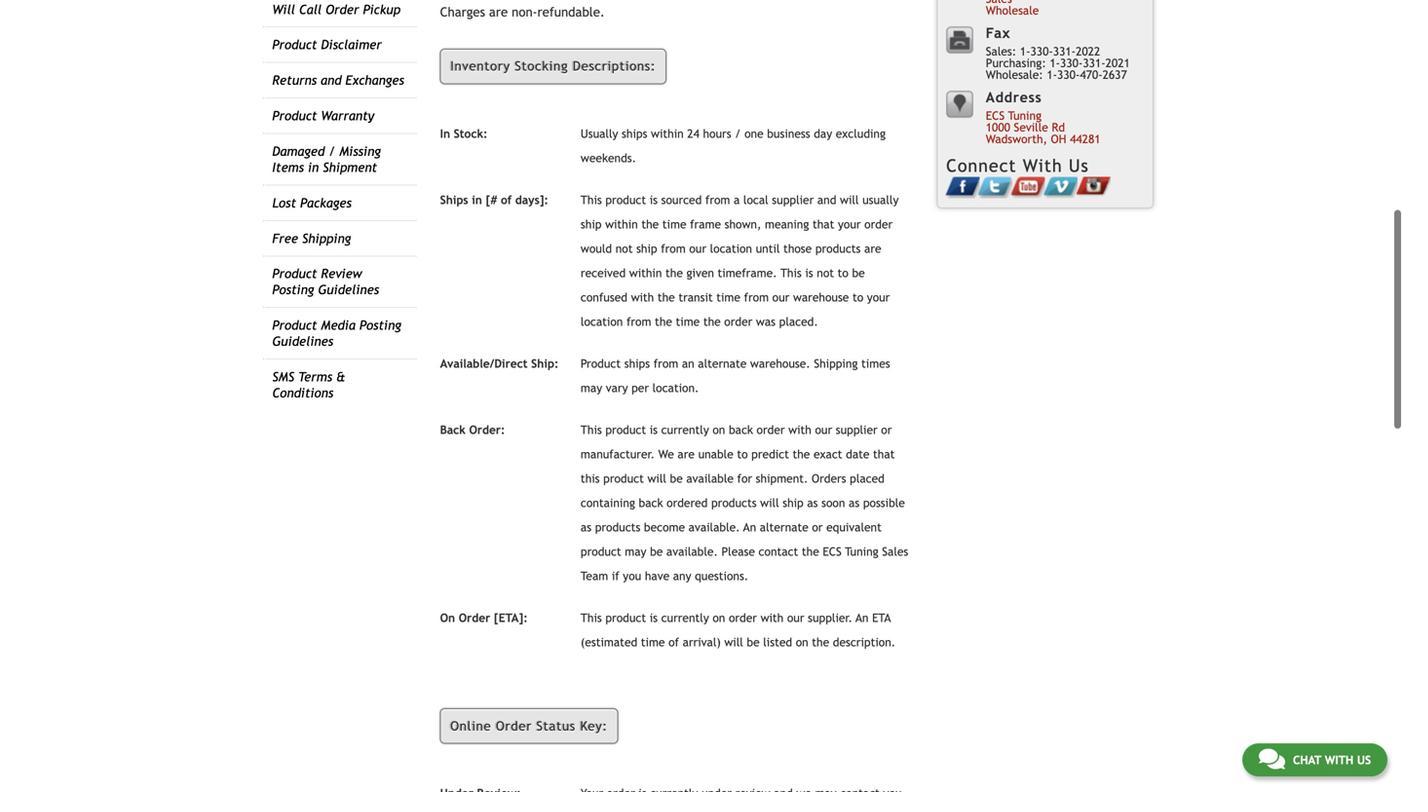 Task type: vqa. For each thing, say whether or not it's contained in the screenshot.
second "replacement" from the bottom
no



Task type: describe. For each thing, give the bounding box(es) containing it.
this product is sourced from a local supplier and will usually ship within the time frame shown, meaning that your order would not ship from our location until those products are received within the given timeframe. this is not to be confused with the transit time from our warehouse to your location from the time the order was placed.
[[581, 193, 899, 328]]

1 vertical spatial not
[[817, 266, 834, 280]]

wholesale:
[[986, 68, 1044, 81]]

us for connect with us
[[1069, 155, 1089, 176]]

warehouse
[[793, 290, 849, 304]]

the right the contact
[[802, 545, 820, 558]]

time down sourced
[[663, 217, 687, 231]]

the down transit
[[704, 315, 721, 328]]

order down usually
[[865, 217, 893, 231]]

order for online
[[496, 719, 532, 734]]

terms
[[298, 369, 332, 385]]

product disclaimer
[[272, 37, 382, 52]]

tuning inside this product is currently on back order with our supplier or manufacturer. we are unable to predict the exact date that this product will be available for shipment. orders placed containing back ordered products will ship as soon as possible as products become available. an alternate or equivalent product may be available. please contact the ecs tuning sales team if you have any questions.
[[845, 545, 879, 558]]

disclaimer
[[321, 37, 382, 52]]

0 vertical spatial your
[[838, 217, 861, 231]]

the inside this product is currently on order with our supplier. an eta (estimated time of arrival) will be listed on the description.
[[812, 635, 830, 649]]

ships in [# of days]:
[[440, 193, 549, 206]]

sms terms & conditions
[[272, 369, 345, 401]]

date
[[846, 447, 870, 461]]

inventory stocking descriptions:
[[451, 59, 656, 74]]

back
[[440, 423, 466, 437]]

would
[[581, 242, 612, 255]]

wholesale link
[[986, 3, 1039, 17]]

excluding
[[836, 127, 886, 140]]

1- right the wholesale:
[[1047, 68, 1058, 81]]

shipment.
[[756, 472, 808, 485]]

0 vertical spatial not
[[616, 242, 633, 255]]

days]:
[[515, 193, 549, 206]]

returns and exchanges link
[[272, 73, 404, 88]]

are inside this product is currently on back order with our supplier or manufacturer. we are unable to predict the exact date that this product will be available for shipment. orders placed containing back ordered products will ship as soon as possible as products become available. an alternate or equivalent product may be available. please contact the ecs tuning sales team if you have any questions.
[[678, 447, 695, 461]]

warranty
[[321, 108, 374, 123]]

product up team
[[581, 545, 622, 558]]

may inside product ships from an alternate warehouse. shipping times may vary per location.
[[581, 381, 603, 395]]

1 vertical spatial products
[[712, 496, 757, 510]]

that inside this product is sourced from a local supplier and will usually ship within the time frame shown, meaning that your order would not ship from our location until those products are received within the given timeframe. this is not to be confused with the transit time from our warehouse to your location from the time the order was placed.
[[813, 217, 835, 231]]

0 horizontal spatial as
[[581, 520, 592, 534]]

exchanges
[[346, 73, 404, 88]]

0 vertical spatial to
[[838, 266, 849, 280]]

posting for product media posting guidelines
[[360, 318, 402, 333]]

this for this product is currently on order with our supplier. an eta (estimated time of arrival) will be listed on the description.
[[581, 611, 602, 625]]

from down confused
[[627, 315, 652, 328]]

in stock:
[[440, 127, 488, 140]]

lost
[[272, 195, 296, 210]]

/ inside damaged / missing items in shipment
[[329, 144, 336, 159]]

sms
[[272, 369, 294, 385]]

confused
[[581, 290, 628, 304]]

1 vertical spatial back
[[639, 496, 663, 510]]

chat with us
[[1293, 753, 1371, 767]]

an inside this product is currently on back order with our supplier or manufacturer. we are unable to predict the exact date that this product will be available for shipment. orders placed containing back ordered products will ship as soon as possible as products become available. an alternate or equivalent product may be available. please contact the ecs tuning sales team if you have any questions.
[[744, 520, 757, 534]]

sales:
[[986, 44, 1017, 58]]

available/direct ship:
[[440, 357, 559, 370]]

2 vertical spatial on
[[796, 635, 809, 649]]

team
[[581, 569, 608, 583]]

usually ships within 24 hours / one business day excluding weekends.
[[581, 127, 886, 165]]

with inside chat with us link
[[1325, 753, 1354, 767]]

tuning inside address ecs tuning 1000 seville rd wadsworth, oh 44281
[[1009, 109, 1042, 122]]

this product is currently on order with our supplier. an eta (estimated time of arrival) will be listed on the description.
[[581, 611, 896, 649]]

with inside this product is sourced from a local supplier and will usually ship within the time frame shown, meaning that your order would not ship from our location until those products are received within the given timeframe. this is not to be confused with the transit time from our warehouse to your location from the time the order was placed.
[[631, 290, 654, 304]]

review
[[321, 266, 362, 281]]

supplier.
[[808, 611, 853, 625]]

the left frame
[[642, 217, 659, 231]]

be inside this product is sourced from a local supplier and will usually ship within the time frame shown, meaning that your order would not ship from our location until those products are received within the given timeframe. this is not to be confused with the transit time from our warehouse to your location from the time the order was placed.
[[852, 266, 865, 280]]

damaged / missing items in shipment
[[272, 144, 381, 175]]

ship:
[[531, 357, 559, 370]]

0 vertical spatial available.
[[689, 520, 740, 534]]

currently for of
[[661, 611, 709, 625]]

wholesale
[[986, 3, 1039, 17]]

stocking
[[515, 59, 569, 74]]

1 vertical spatial available.
[[667, 545, 718, 558]]

is for back
[[650, 423, 658, 437]]

0 horizontal spatial location
[[581, 315, 623, 328]]

posting for product review posting guidelines
[[272, 282, 314, 298]]

0 vertical spatial of
[[501, 193, 512, 206]]

local
[[744, 193, 769, 206]]

that inside this product is currently on back order with our supplier or manufacturer. we are unable to predict the exact date that this product will be available for shipment. orders placed containing back ordered products will ship as soon as possible as products become available. an alternate or equivalent product may be available. please contact the ecs tuning sales team if you have any questions.
[[873, 447, 895, 461]]

product review posting guidelines
[[272, 266, 379, 298]]

product warranty link
[[272, 108, 374, 123]]

the left the given
[[666, 266, 683, 280]]

will call order pickup
[[272, 2, 401, 17]]

supplier inside this product is sourced from a local supplier and will usually ship within the time frame shown, meaning that your order would not ship from our location until those products are received within the given timeframe. this is not to be confused with the transit time from our warehouse to your location from the time the order was placed.
[[772, 193, 814, 206]]

product review posting guidelines link
[[272, 266, 379, 298]]

placed
[[850, 472, 885, 485]]

alternate inside product ships from an alternate warehouse. shipping times may vary per location.
[[698, 357, 747, 370]]

placed.
[[779, 315, 819, 328]]

time down timeframe.
[[717, 290, 741, 304]]

[#
[[486, 193, 497, 206]]

will inside this product is currently on order with our supplier. an eta (estimated time of arrival) will be listed on the description.
[[725, 635, 744, 649]]

2 horizontal spatial as
[[849, 496, 860, 510]]

address
[[986, 89, 1042, 105]]

ships for product
[[625, 357, 650, 370]]

is for a
[[650, 193, 658, 206]]

items
[[272, 160, 304, 175]]

1 horizontal spatial location
[[710, 242, 753, 255]]

warehouse.
[[750, 357, 811, 370]]

seville
[[1014, 120, 1049, 134]]

free shipping
[[272, 231, 351, 246]]

times
[[862, 357, 891, 370]]

location.
[[653, 381, 699, 395]]

this product is currently on back order with our supplier or manufacturer. we are unable to predict the exact date that this product will be available for shipment. orders placed containing back ordered products will ship as soon as possible as products become available. an alternate or equivalent product may be available. please contact the ecs tuning sales team if you have any questions.
[[581, 423, 909, 583]]

330- left 2637
[[1061, 56, 1083, 70]]

330- up the wholesale:
[[1031, 44, 1053, 58]]

order left was
[[725, 315, 753, 328]]

business
[[767, 127, 811, 140]]

will down we
[[648, 472, 667, 485]]

please
[[722, 545, 755, 558]]

1 vertical spatial ship
[[637, 242, 658, 255]]

from inside product ships from an alternate warehouse. shipping times may vary per location.
[[654, 357, 679, 370]]

shipping inside product ships from an alternate warehouse. shipping times may vary per location.
[[814, 357, 858, 370]]

ships for usually
[[622, 127, 648, 140]]

transit
[[679, 290, 713, 304]]

1- left 2022
[[1050, 56, 1061, 70]]

fax sales: 1-330-331-2022 purchasing: 1-330-331-2021 wholesale: 1-330-470-2637
[[986, 25, 1131, 81]]

sales
[[882, 545, 909, 558]]

usually
[[581, 127, 618, 140]]

[eta]:
[[494, 611, 528, 625]]

to inside this product is currently on back order with our supplier or manufacturer. we are unable to predict the exact date that this product will be available for shipment. orders placed containing back ordered products will ship as soon as possible as products become available. an alternate or equivalent product may be available. please contact the ecs tuning sales team if you have any questions.
[[737, 447, 748, 461]]

descriptions:
[[573, 59, 656, 74]]

1 horizontal spatial back
[[729, 423, 753, 437]]

media
[[321, 318, 356, 333]]

a
[[734, 193, 740, 206]]

stock:
[[454, 127, 488, 140]]

product ships from an alternate warehouse. shipping times may vary per location.
[[581, 357, 891, 395]]

and inside this product is sourced from a local supplier and will usually ship within the time frame shown, meaning that your order would not ship from our location until those products are received within the given timeframe. this is not to be confused with the transit time from our warehouse to your location from the time the order was placed.
[[818, 193, 837, 206]]

on order [eta]:
[[440, 611, 528, 625]]

from down sourced
[[661, 242, 686, 255]]

is for order
[[650, 611, 658, 625]]

/ inside "usually ships within 24 hours / one business day excluding weekends."
[[735, 127, 741, 140]]

order inside this product is currently on back order with our supplier or manufacturer. we are unable to predict the exact date that this product will be available for shipment. orders placed containing back ordered products will ship as soon as possible as products become available. an alternate or equivalent product may be available. please contact the ecs tuning sales team if you have any questions.
[[757, 423, 785, 437]]

this for this product is currently on back order with our supplier or manufacturer. we are unable to predict the exact date that this product will be available for shipment. orders placed containing back ordered products will ship as soon as possible as products become available. an alternate or equivalent product may be available. please contact the ecs tuning sales team if you have any questions.
[[581, 423, 602, 437]]

possible
[[863, 496, 905, 510]]

have
[[645, 569, 670, 583]]

(estimated
[[581, 635, 638, 649]]

the left exact
[[793, 447, 810, 461]]

product for product ships from an alternate warehouse. shipping times may vary per location.
[[581, 357, 621, 370]]

from down timeframe.
[[744, 290, 769, 304]]

ordered
[[667, 496, 708, 510]]

day
[[814, 127, 833, 140]]

is down those
[[805, 266, 814, 280]]

0 horizontal spatial products
[[595, 520, 641, 534]]

exact
[[814, 447, 843, 461]]

product media posting guidelines link
[[272, 318, 402, 349]]

0 vertical spatial or
[[881, 423, 892, 437]]

us for chat with us
[[1358, 753, 1371, 767]]

1 vertical spatial your
[[867, 290, 890, 304]]

1 vertical spatial in
[[472, 193, 482, 206]]

be inside this product is currently on order with our supplier. an eta (estimated time of arrival) will be listed on the description.
[[747, 635, 760, 649]]

predict
[[752, 447, 789, 461]]

1 horizontal spatial 331-
[[1083, 56, 1106, 70]]

will call order pickup link
[[272, 2, 401, 17]]

2 horizontal spatial to
[[853, 290, 864, 304]]

per
[[632, 381, 649, 395]]

call
[[299, 2, 322, 17]]



Task type: locate. For each thing, give the bounding box(es) containing it.
this down weekends. at top left
[[581, 193, 602, 206]]

guidelines up terms
[[272, 334, 333, 349]]

of inside this product is currently on order with our supplier. an eta (estimated time of arrival) will be listed on the description.
[[669, 635, 679, 649]]

listed
[[763, 635, 793, 649]]

will right arrival)
[[725, 635, 744, 649]]

1 horizontal spatial /
[[735, 127, 741, 140]]

1 vertical spatial of
[[669, 635, 679, 649]]

1 vertical spatial to
[[853, 290, 864, 304]]

1 horizontal spatial and
[[818, 193, 837, 206]]

be
[[852, 266, 865, 280], [670, 472, 683, 485], [650, 545, 663, 558], [747, 635, 760, 649]]

ecs inside this product is currently on back order with our supplier or manufacturer. we are unable to predict the exact date that this product will be available for shipment. orders placed containing back ordered products will ship as soon as possible as products become available. an alternate or equivalent product may be available. please contact the ecs tuning sales team if you have any questions.
[[823, 545, 842, 558]]

currently
[[661, 423, 709, 437], [661, 611, 709, 625]]

on inside this product is currently on back order with our supplier or manufacturer. we are unable to predict the exact date that this product will be available for shipment. orders placed containing back ordered products will ship as soon as possible as products become available. an alternate or equivalent product may be available. please contact the ecs tuning sales team if you have any questions.
[[713, 423, 726, 437]]

0 vertical spatial shipping
[[302, 231, 351, 246]]

product down weekends. at top left
[[606, 193, 646, 206]]

2 vertical spatial products
[[595, 520, 641, 534]]

order for on
[[459, 611, 491, 625]]

product for product disclaimer
[[272, 37, 317, 52]]

this down those
[[781, 266, 802, 280]]

product up (estimated
[[606, 611, 646, 625]]

contact
[[759, 545, 799, 558]]

is up manufacturer.
[[650, 423, 658, 437]]

timeframe.
[[718, 266, 777, 280]]

are down usually
[[865, 242, 882, 255]]

supplier up date
[[836, 423, 878, 437]]

available. up please
[[689, 520, 740, 534]]

2022
[[1076, 44, 1101, 58]]

inventory
[[451, 59, 511, 74]]

our inside this product is currently on back order with our supplier or manufacturer. we are unable to predict the exact date that this product will be available for shipment. orders placed containing back ordered products will ship as soon as possible as products become available. an alternate or equivalent product may be available. please contact the ecs tuning sales team if you have any questions.
[[815, 423, 833, 437]]

in
[[440, 127, 450, 140]]

equivalent
[[827, 520, 882, 534]]

eta
[[872, 611, 891, 625]]

products down containing
[[595, 520, 641, 534]]

weekends.
[[581, 151, 637, 165]]

order inside this product is currently on order with our supplier. an eta (estimated time of arrival) will be listed on the description.
[[729, 611, 757, 625]]

back up unable
[[729, 423, 753, 437]]

with
[[1023, 155, 1063, 176]]

from left a
[[706, 193, 730, 206]]

within inside "usually ships within 24 hours / one business day excluding weekends."
[[651, 127, 684, 140]]

0 horizontal spatial may
[[581, 381, 603, 395]]

online
[[451, 719, 492, 734]]

order right call at the top of page
[[326, 2, 359, 17]]

product inside this product is sourced from a local supplier and will usually ship within the time frame shown, meaning that your order would not ship from our location until those products are received within the given timeframe. this is not to be confused with the transit time from our warehouse to your location from the time the order was placed.
[[606, 193, 646, 206]]

1 vertical spatial within
[[605, 217, 638, 231]]

as
[[807, 496, 818, 510], [849, 496, 860, 510], [581, 520, 592, 534]]

0 vertical spatial tuning
[[1009, 109, 1042, 122]]

1 horizontal spatial may
[[625, 545, 647, 558]]

guidelines inside product review posting guidelines
[[318, 282, 379, 298]]

ship inside this product is currently on back order with our supplier or manufacturer. we are unable to predict the exact date that this product will be available for shipment. orders placed containing back ordered products will ship as soon as possible as products become available. an alternate or equivalent product may be available. please contact the ecs tuning sales team if you have any questions.
[[783, 496, 804, 510]]

1 horizontal spatial ship
[[637, 242, 658, 255]]

as down containing
[[581, 520, 592, 534]]

our
[[689, 242, 707, 255], [773, 290, 790, 304], [815, 423, 833, 437], [787, 611, 805, 625]]

0 vertical spatial are
[[865, 242, 882, 255]]

/ up shipment at top left
[[329, 144, 336, 159]]

with right chat
[[1325, 753, 1354, 767]]

your
[[838, 217, 861, 231], [867, 290, 890, 304]]

us down 44281
[[1069, 155, 1089, 176]]

1 vertical spatial order
[[459, 611, 491, 625]]

supplier inside this product is currently on back order with our supplier or manufacturer. we are unable to predict the exact date that this product will be available for shipment. orders placed containing back ordered products will ship as soon as possible as products become available. an alternate or equivalent product may be available. please contact the ecs tuning sales team if you have any questions.
[[836, 423, 878, 437]]

description.
[[833, 635, 896, 649]]

shown,
[[725, 217, 762, 231]]

0 horizontal spatial ship
[[581, 217, 602, 231]]

be down usually
[[852, 266, 865, 280]]

330- down 2022
[[1058, 68, 1080, 81]]

be left listed
[[747, 635, 760, 649]]

0 horizontal spatial are
[[678, 447, 695, 461]]

product up vary
[[581, 357, 621, 370]]

until
[[756, 242, 780, 255]]

ecs
[[986, 109, 1005, 122], [823, 545, 842, 558]]

within
[[651, 127, 684, 140], [605, 217, 638, 231], [629, 266, 662, 280]]

within right "received"
[[629, 266, 662, 280]]

1 vertical spatial on
[[713, 611, 726, 625]]

1- right sales:
[[1020, 44, 1031, 58]]

comments image
[[1259, 748, 1286, 771]]

1 vertical spatial ecs
[[823, 545, 842, 558]]

1 horizontal spatial order
[[459, 611, 491, 625]]

available
[[687, 472, 734, 485]]

product for this product is currently on order with our supplier. an eta (estimated time of arrival) will be listed on the description.
[[606, 611, 646, 625]]

this up (estimated
[[581, 611, 602, 625]]

status
[[537, 719, 576, 734]]

online order status key:
[[451, 719, 608, 734]]

0 vertical spatial may
[[581, 381, 603, 395]]

and left usually
[[818, 193, 837, 206]]

1 vertical spatial location
[[581, 315, 623, 328]]

on for back
[[713, 423, 726, 437]]

alternate inside this product is currently on back order with our supplier or manufacturer. we are unable to predict the exact date that this product will be available for shipment. orders placed containing back ordered products will ship as soon as possible as products become available. an alternate or equivalent product may be available. please contact the ecs tuning sales team if you have any questions.
[[760, 520, 809, 534]]

of left arrival)
[[669, 635, 679, 649]]

1 vertical spatial us
[[1358, 753, 1371, 767]]

0 vertical spatial within
[[651, 127, 684, 140]]

24
[[687, 127, 700, 140]]

are right we
[[678, 447, 695, 461]]

470-
[[1080, 68, 1103, 81]]

product down manufacturer.
[[604, 472, 644, 485]]

with inside this product is currently on order with our supplier. an eta (estimated time of arrival) will be listed on the description.
[[761, 611, 784, 625]]

0 horizontal spatial of
[[501, 193, 512, 206]]

posting inside product media posting guidelines
[[360, 318, 402, 333]]

0 vertical spatial us
[[1069, 155, 1089, 176]]

products
[[816, 242, 861, 255], [712, 496, 757, 510], [595, 520, 641, 534]]

of
[[501, 193, 512, 206], [669, 635, 679, 649]]

1 horizontal spatial shipping
[[814, 357, 858, 370]]

ships
[[440, 193, 468, 206]]

are inside this product is sourced from a local supplier and will usually ship within the time frame shown, meaning that your order would not ship from our location until those products are received within the given timeframe. this is not to be confused with the transit time from our warehouse to your location from the time the order was placed.
[[865, 242, 882, 255]]

us
[[1069, 155, 1089, 176], [1358, 753, 1371, 767]]

our up exact
[[815, 423, 833, 437]]

0 horizontal spatial and
[[321, 73, 342, 88]]

in inside damaged / missing items in shipment
[[308, 160, 319, 175]]

/
[[735, 127, 741, 140], [329, 144, 336, 159]]

for
[[737, 472, 753, 485]]

guidelines inside product media posting guidelines
[[272, 334, 333, 349]]

purchasing:
[[986, 56, 1047, 70]]

0 horizontal spatial shipping
[[302, 231, 351, 246]]

1 vertical spatial /
[[329, 144, 336, 159]]

our up was
[[773, 290, 790, 304]]

2637
[[1103, 68, 1128, 81]]

alternate up the contact
[[760, 520, 809, 534]]

is inside this product is currently on back order with our supplier or manufacturer. we are unable to predict the exact date that this product will be available for shipment. orders placed containing back ordered products will ship as soon as possible as products become available. an alternate or equivalent product may be available. please contact the ecs tuning sales team if you have any questions.
[[650, 423, 658, 437]]

guidelines for review
[[318, 282, 379, 298]]

0 vertical spatial alternate
[[698, 357, 747, 370]]

product inside this product is currently on order with our supplier. an eta (estimated time of arrival) will be listed on the description.
[[606, 611, 646, 625]]

0 vertical spatial ships
[[622, 127, 648, 140]]

0 horizontal spatial not
[[616, 242, 633, 255]]

2021
[[1106, 56, 1131, 70]]

us inside chat with us link
[[1358, 753, 1371, 767]]

the up location.
[[655, 315, 673, 328]]

order left status
[[496, 719, 532, 734]]

1 vertical spatial are
[[678, 447, 695, 461]]

0 horizontal spatial your
[[838, 217, 861, 231]]

1 horizontal spatial an
[[856, 611, 869, 625]]

order up predict
[[757, 423, 785, 437]]

will
[[272, 2, 295, 17]]

2 currently from the top
[[661, 611, 709, 625]]

product inside product review posting guidelines
[[272, 266, 317, 281]]

free shipping link
[[272, 231, 351, 246]]

0 horizontal spatial order
[[326, 2, 359, 17]]

manufacturer.
[[581, 447, 655, 461]]

1 horizontal spatial that
[[873, 447, 895, 461]]

1 horizontal spatial not
[[817, 266, 834, 280]]

location down confused
[[581, 315, 623, 328]]

usually
[[863, 193, 899, 206]]

0 horizontal spatial tuning
[[845, 545, 879, 558]]

product left media
[[272, 318, 317, 333]]

with
[[631, 290, 654, 304], [789, 423, 812, 437], [761, 611, 784, 625], [1325, 753, 1354, 767]]

oh
[[1051, 132, 1067, 146]]

0 horizontal spatial back
[[639, 496, 663, 510]]

0 vertical spatial an
[[744, 520, 757, 534]]

1 horizontal spatial or
[[881, 423, 892, 437]]

1000
[[986, 120, 1011, 134]]

with right confused
[[631, 290, 654, 304]]

an up please
[[744, 520, 757, 534]]

0 horizontal spatial ecs
[[823, 545, 842, 558]]

missing
[[339, 144, 381, 159]]

if
[[612, 569, 620, 583]]

0 vertical spatial back
[[729, 423, 753, 437]]

pickup
[[363, 2, 401, 17]]

1 horizontal spatial are
[[865, 242, 882, 255]]

1 horizontal spatial in
[[472, 193, 482, 206]]

1 vertical spatial may
[[625, 545, 647, 558]]

ships right usually
[[622, 127, 648, 140]]

1 vertical spatial alternate
[[760, 520, 809, 534]]

and down product disclaimer link
[[321, 73, 342, 88]]

an
[[682, 357, 695, 370]]

frame
[[690, 217, 721, 231]]

may left vary
[[581, 381, 603, 395]]

to right warehouse
[[853, 290, 864, 304]]

1 horizontal spatial supplier
[[836, 423, 878, 437]]

back order:
[[440, 423, 505, 437]]

not
[[616, 242, 633, 255], [817, 266, 834, 280]]

this up manufacturer.
[[581, 423, 602, 437]]

is
[[650, 193, 658, 206], [805, 266, 814, 280], [650, 423, 658, 437], [650, 611, 658, 625]]

chat with us link
[[1243, 744, 1388, 777]]

that right date
[[873, 447, 895, 461]]

connect
[[947, 155, 1017, 176]]

ecs inside address ecs tuning 1000 seville rd wadsworth, oh 44281
[[986, 109, 1005, 122]]

time
[[663, 217, 687, 231], [717, 290, 741, 304], [676, 315, 700, 328], [641, 635, 665, 649]]

ship right would on the left
[[637, 242, 658, 255]]

0 horizontal spatial alternate
[[698, 357, 747, 370]]

arrival)
[[683, 635, 721, 649]]

product up manufacturer.
[[606, 423, 646, 437]]

of right [#
[[501, 193, 512, 206]]

0 horizontal spatial posting
[[272, 282, 314, 298]]

in
[[308, 160, 319, 175], [472, 193, 482, 206]]

shipping down packages
[[302, 231, 351, 246]]

be down we
[[670, 472, 683, 485]]

0 horizontal spatial 331-
[[1053, 44, 1076, 58]]

shipment
[[323, 160, 377, 175]]

ships inside product ships from an alternate warehouse. shipping times may vary per location.
[[625, 357, 650, 370]]

1 vertical spatial supplier
[[836, 423, 878, 437]]

product down free on the left top of page
[[272, 266, 317, 281]]

alternate right an
[[698, 357, 747, 370]]

0 vertical spatial /
[[735, 127, 741, 140]]

shipping left times
[[814, 357, 858, 370]]

time inside this product is currently on order with our supplier. an eta (estimated time of arrival) will be listed on the description.
[[641, 635, 665, 649]]

connect with us
[[947, 155, 1089, 176]]

our up the given
[[689, 242, 707, 255]]

from left an
[[654, 357, 679, 370]]

address ecs tuning 1000 seville rd wadsworth, oh 44281
[[986, 89, 1101, 146]]

2 vertical spatial ship
[[783, 496, 804, 510]]

or down soon at right
[[812, 520, 823, 534]]

be up have
[[650, 545, 663, 558]]

0 vertical spatial ship
[[581, 217, 602, 231]]

1 vertical spatial shipping
[[814, 357, 858, 370]]

product down returns on the left top
[[272, 108, 317, 123]]

rd
[[1052, 120, 1065, 134]]

this inside this product is currently on back order with our supplier or manufacturer. we are unable to predict the exact date that this product will be available for shipment. orders placed containing back ordered products will ship as soon as possible as products become available. an alternate or equivalent product may be available. please contact the ecs tuning sales team if you have any questions.
[[581, 423, 602, 437]]

with inside this product is currently on back order with our supplier or manufacturer. we are unable to predict the exact date that this product will be available for shipment. orders placed containing back ordered products will ship as soon as possible as products become available. an alternate or equivalent product may be available. please contact the ecs tuning sales team if you have any questions.
[[789, 423, 812, 437]]

will inside this product is sourced from a local supplier and will usually ship within the time frame shown, meaning that your order would not ship from our location until those products are received within the given timeframe. this is not to be confused with the transit time from our warehouse to your location from the time the order was placed.
[[840, 193, 859, 206]]

1 vertical spatial or
[[812, 520, 823, 534]]

product warranty
[[272, 108, 374, 123]]

guidelines down review
[[318, 282, 379, 298]]

an inside this product is currently on order with our supplier. an eta (estimated time of arrival) will be listed on the description.
[[856, 611, 869, 625]]

2 horizontal spatial products
[[816, 242, 861, 255]]

currently inside this product is currently on order with our supplier. an eta (estimated time of arrival) will be listed on the description.
[[661, 611, 709, 625]]

an left eta
[[856, 611, 869, 625]]

free
[[272, 231, 298, 246]]

2 vertical spatial to
[[737, 447, 748, 461]]

ships inside "usually ships within 24 hours / one business day excluding weekends."
[[622, 127, 648, 140]]

product for this product is currently on back order with our supplier or manufacturer. we are unable to predict the exact date that this product will be available for shipment. orders placed containing back ordered products will ship as soon as possible as products become available. an alternate or equivalent product may be available. please contact the ecs tuning sales team if you have any questions.
[[606, 423, 646, 437]]

2 horizontal spatial ship
[[783, 496, 804, 510]]

soon
[[822, 496, 846, 510]]

was
[[756, 315, 776, 328]]

currently up arrival)
[[661, 611, 709, 625]]

on
[[440, 611, 455, 625]]

back
[[729, 423, 753, 437], [639, 496, 663, 510]]

our inside this product is currently on order with our supplier. an eta (estimated time of arrival) will be listed on the description.
[[787, 611, 805, 625]]

posting
[[272, 282, 314, 298], [360, 318, 402, 333]]

wadsworth,
[[986, 132, 1048, 146]]

0 vertical spatial guidelines
[[318, 282, 379, 298]]

our up listed
[[787, 611, 805, 625]]

2 vertical spatial order
[[496, 719, 532, 734]]

posting inside product review posting guidelines
[[272, 282, 314, 298]]

0 vertical spatial supplier
[[772, 193, 814, 206]]

this inside this product is currently on order with our supplier. an eta (estimated time of arrival) will be listed on the description.
[[581, 611, 602, 625]]

order right the on
[[459, 611, 491, 625]]

0 horizontal spatial in
[[308, 160, 319, 175]]

not right would on the left
[[616, 242, 633, 255]]

your right warehouse
[[867, 290, 890, 304]]

with up predict
[[789, 423, 812, 437]]

may up you
[[625, 545, 647, 558]]

currently up we
[[661, 423, 709, 437]]

is inside this product is currently on order with our supplier. an eta (estimated time of arrival) will be listed on the description.
[[650, 611, 658, 625]]

the down supplier.
[[812, 635, 830, 649]]

currently for are
[[661, 423, 709, 437]]

1 horizontal spatial us
[[1358, 753, 1371, 767]]

product
[[272, 37, 317, 52], [272, 108, 317, 123], [272, 266, 317, 281], [272, 318, 317, 333], [581, 357, 621, 370]]

1 currently from the top
[[661, 423, 709, 437]]

become
[[644, 520, 685, 534]]

0 vertical spatial posting
[[272, 282, 314, 298]]

1 horizontal spatial of
[[669, 635, 679, 649]]

1 vertical spatial and
[[818, 193, 837, 206]]

ecs down equivalent
[[823, 545, 842, 558]]

tuning down equivalent
[[845, 545, 879, 558]]

products inside this product is sourced from a local supplier and will usually ship within the time frame shown, meaning that your order would not ship from our location until those products are received within the given timeframe. this is not to be confused with the transit time from our warehouse to your location from the time the order was placed.
[[816, 242, 861, 255]]

product for product warranty
[[272, 108, 317, 123]]

0 horizontal spatial or
[[812, 520, 823, 534]]

1 horizontal spatial alternate
[[760, 520, 809, 534]]

2 vertical spatial within
[[629, 266, 662, 280]]

the left transit
[[658, 290, 675, 304]]

within left 24
[[651, 127, 684, 140]]

products down for
[[712, 496, 757, 510]]

product for product media posting guidelines
[[272, 318, 317, 333]]

product inside product ships from an alternate warehouse. shipping times may vary per location.
[[581, 357, 621, 370]]

1 horizontal spatial your
[[867, 290, 890, 304]]

product for this product is sourced from a local supplier and will usually ship within the time frame shown, meaning that your order would not ship from our location until those products are received within the given timeframe. this is not to be confused with the transit time from our warehouse to your location from the time the order was placed.
[[606, 193, 646, 206]]

one
[[745, 127, 764, 140]]

time down transit
[[676, 315, 700, 328]]

order down questions.
[[729, 611, 757, 625]]

product for product review posting guidelines
[[272, 266, 317, 281]]

0 vertical spatial in
[[308, 160, 319, 175]]

sms terms & conditions link
[[272, 369, 345, 401]]

is down have
[[650, 611, 658, 625]]

1 horizontal spatial to
[[838, 266, 849, 280]]

order
[[865, 217, 893, 231], [725, 315, 753, 328], [757, 423, 785, 437], [729, 611, 757, 625]]

0 horizontal spatial /
[[329, 144, 336, 159]]

received
[[581, 266, 626, 280]]

this for this product is sourced from a local supplier and will usually ship within the time frame shown, meaning that your order would not ship from our location until those products are received within the given timeframe. this is not to be confused with the transit time from our warehouse to your location from the time the order was placed.
[[581, 193, 602, 206]]

ships up per in the top of the page
[[625, 357, 650, 370]]

1 horizontal spatial ecs
[[986, 109, 1005, 122]]

lost packages link
[[272, 195, 352, 210]]

available/direct
[[440, 357, 528, 370]]

1 vertical spatial guidelines
[[272, 334, 333, 349]]

0 horizontal spatial to
[[737, 447, 748, 461]]

0 horizontal spatial us
[[1069, 155, 1089, 176]]

products right those
[[816, 242, 861, 255]]

to up warehouse
[[838, 266, 849, 280]]

that right meaning
[[813, 217, 835, 231]]

as right soon at right
[[849, 496, 860, 510]]

0 vertical spatial order
[[326, 2, 359, 17]]

posting down free on the left top of page
[[272, 282, 314, 298]]

that
[[813, 217, 835, 231], [873, 447, 895, 461]]

currently inside this product is currently on back order with our supplier or manufacturer. we are unable to predict the exact date that this product will be available for shipment. orders placed containing back ordered products will ship as soon as possible as products become available. an alternate or equivalent product may be available. please contact the ecs tuning sales team if you have any questions.
[[661, 423, 709, 437]]

as left soon at right
[[807, 496, 818, 510]]

conditions
[[272, 386, 334, 401]]

will left usually
[[840, 193, 859, 206]]

1 vertical spatial ships
[[625, 357, 650, 370]]

1 horizontal spatial products
[[712, 496, 757, 510]]

guidelines for media
[[272, 334, 333, 349]]

1 horizontal spatial as
[[807, 496, 818, 510]]

not up warehouse
[[817, 266, 834, 280]]

0 vertical spatial ecs
[[986, 109, 1005, 122]]

will down shipment.
[[760, 496, 779, 510]]

0 horizontal spatial that
[[813, 217, 835, 231]]

ecs down address
[[986, 109, 1005, 122]]

may inside this product is currently on back order with our supplier or manufacturer. we are unable to predict the exact date that this product will be available for shipment. orders placed containing back ordered products will ship as soon as possible as products become available. an alternate or equivalent product may be available. please contact the ecs tuning sales team if you have any questions.
[[625, 545, 647, 558]]

on for order
[[713, 611, 726, 625]]

product inside product media posting guidelines
[[272, 318, 317, 333]]



